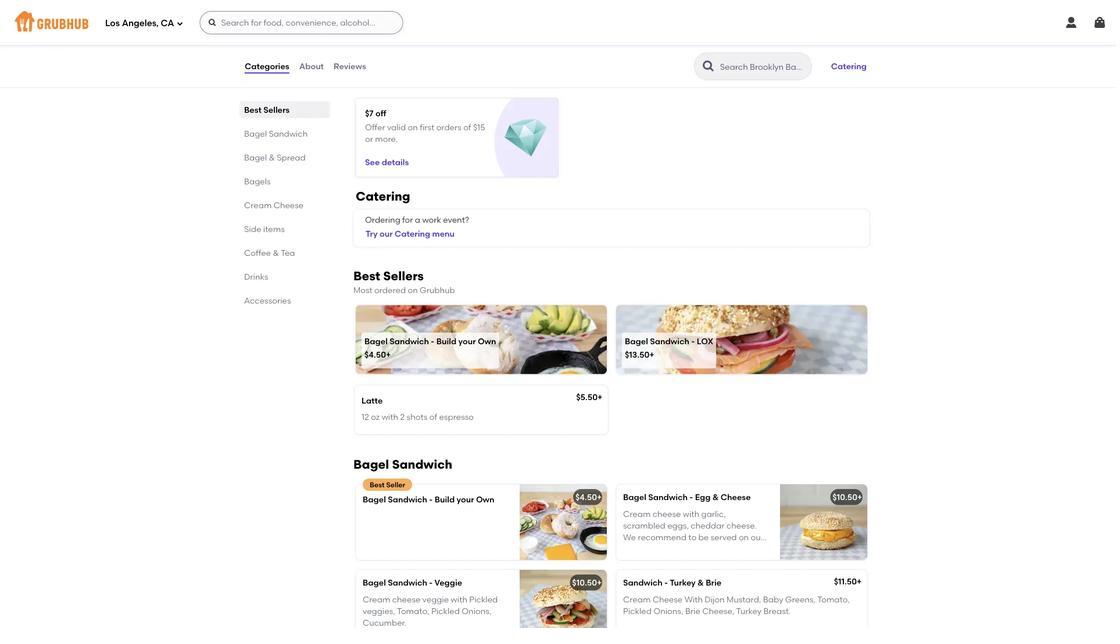 Task type: locate. For each thing, give the bounding box(es) containing it.
svg image left the preorder
[[244, 9, 256, 21]]

off
[[376, 108, 386, 118]]

valid
[[387, 122, 406, 132]]

bagel sandwich - veggie
[[363, 578, 462, 588]]

try our catering menu button
[[361, 221, 460, 247]]

cream cheese with garlic, scrambled eggs, cheddar cheese. we recommend to be served on our everything bagel
[[623, 509, 764, 554]]

best left seller
[[370, 480, 385, 489]]

0 horizontal spatial svg image
[[208, 18, 217, 27]]

- inside bagel sandwich - lox $13.50 +
[[692, 336, 695, 346]]

bagel up best seller
[[354, 457, 389, 472]]

tomato, down $11.50
[[818, 594, 850, 604]]

1 vertical spatial own
[[476, 495, 495, 505]]

turkey
[[670, 578, 696, 588], [737, 606, 762, 616]]

$10.50
[[833, 492, 858, 502], [572, 578, 597, 588]]

build for bagel sandwich - build your own
[[435, 495, 455, 505]]

catering inside button
[[831, 61, 867, 71]]

$5.50 +
[[576, 392, 603, 402]]

cream up veggies,
[[363, 594, 390, 604]]

0 horizontal spatial pickled
[[431, 606, 460, 616]]

0 vertical spatial your
[[459, 336, 476, 346]]

los
[[105, 18, 120, 29]]

1 horizontal spatial tomato,
[[818, 594, 850, 604]]

with down veggie at the bottom of page
[[451, 594, 468, 604]]

cheese up eggs, at the right of the page
[[653, 509, 681, 519]]

2
[[400, 412, 405, 422]]

cheese up the side items tab
[[274, 200, 304, 210]]

0 horizontal spatial tomato,
[[397, 606, 430, 616]]

turkey down mustard,
[[737, 606, 762, 616]]

best sellers tab
[[244, 104, 326, 116]]

0 vertical spatial catering
[[831, 61, 867, 71]]

bagel sandwich up seller
[[354, 457, 453, 472]]

onions, down veggie at the bottom of page
[[462, 606, 492, 616]]

pickled
[[469, 594, 498, 604], [431, 606, 460, 616], [623, 606, 652, 616]]

0 vertical spatial cheese
[[274, 200, 304, 210]]

0 horizontal spatial our
[[380, 229, 393, 239]]

1 vertical spatial of
[[430, 412, 437, 422]]

own inside bagel sandwich - build your own $4.50 +
[[478, 336, 496, 346]]

pickled down the veggie
[[431, 606, 460, 616]]

bagel down "most"
[[365, 336, 388, 346]]

own for bagel sandwich - build your own $4.50 +
[[478, 336, 496, 346]]

sellers inside best sellers most ordered on grubhub
[[383, 268, 424, 283]]

bagel inside bagel sandwich - build your own $4.50 +
[[365, 336, 388, 346]]

svg image
[[244, 9, 256, 21], [176, 20, 183, 27]]

garlic,
[[702, 509, 726, 519]]

cream for cream cheese
[[244, 200, 272, 210]]

0 horizontal spatial cheese
[[274, 200, 304, 210]]

svg image
[[1065, 16, 1079, 30], [1093, 16, 1107, 30], [208, 18, 217, 27]]

bagels
[[244, 176, 271, 186]]

1 horizontal spatial svg image
[[244, 9, 256, 21]]

1 vertical spatial $10.50
[[572, 578, 597, 588]]

bagel & spread
[[244, 152, 306, 162]]

0 vertical spatial $10.50 +
[[833, 492, 863, 502]]

on right ordered
[[408, 285, 418, 295]]

1 vertical spatial sellers
[[383, 268, 424, 283]]

cheese,
[[703, 606, 735, 616]]

accessories tab
[[244, 294, 326, 306]]

coffee & tea
[[244, 248, 295, 258]]

cream up scrambled
[[623, 509, 651, 519]]

bagel up veggies,
[[363, 578, 386, 588]]

1 onions, from the left
[[462, 606, 492, 616]]

0 vertical spatial $4.50
[[365, 350, 386, 360]]

catering
[[831, 61, 867, 71], [356, 189, 410, 204], [395, 229, 430, 239]]

cheese down sandwich - turkey & brie
[[653, 594, 683, 604]]

svg image inside preorder "button"
[[244, 9, 256, 21]]

svg image inside main navigation navigation
[[176, 20, 183, 27]]

main navigation navigation
[[0, 0, 1117, 45]]

1 vertical spatial build
[[435, 495, 455, 505]]

cream down bagels
[[244, 200, 272, 210]]

pickled down sandwich - turkey & brie
[[623, 606, 652, 616]]

0 horizontal spatial sellers
[[264, 105, 290, 115]]

brie up dijon
[[706, 578, 722, 588]]

sandwich up spread
[[269, 129, 308, 138]]

0 vertical spatial best
[[244, 105, 262, 115]]

menu
[[432, 229, 455, 239]]

- for bagel sandwich - build your own
[[429, 495, 433, 505]]

2 vertical spatial best
[[370, 480, 385, 489]]

0 horizontal spatial $10.50 +
[[572, 578, 602, 588]]

your for bagel sandwich - build your own
[[457, 495, 474, 505]]

1 vertical spatial on
[[408, 285, 418, 295]]

best up "most"
[[354, 268, 380, 283]]

2 horizontal spatial cheese
[[721, 492, 751, 502]]

bagel sandwich up bagel & spread
[[244, 129, 308, 138]]

best inside tab
[[244, 105, 262, 115]]

on left first
[[408, 122, 418, 132]]

0 vertical spatial on
[[408, 122, 418, 132]]

of left $15
[[464, 122, 471, 132]]

1 horizontal spatial onions,
[[654, 606, 684, 616]]

0 horizontal spatial bagel sandwich
[[244, 129, 308, 138]]

cheese up 'garlic,'
[[721, 492, 751, 502]]

cream inside tab
[[244, 200, 272, 210]]

sellers
[[264, 105, 290, 115], [383, 268, 424, 283]]

svg image right the ca at the left top of the page
[[176, 20, 183, 27]]

$10.50 for cream cheese with garlic, scrambled eggs, cheddar cheese. we recommend to be served on our everything bagel
[[833, 492, 858, 502]]

sellers up ordered
[[383, 268, 424, 283]]

best inside best sellers most ordered on grubhub
[[354, 268, 380, 283]]

see details
[[365, 157, 409, 167]]

your
[[459, 336, 476, 346], [457, 495, 474, 505]]

$10.50 for cream cheese veggie with pickled veggies, tomato, pickled onions, cucumber.
[[572, 578, 597, 588]]

2 vertical spatial with
[[451, 594, 468, 604]]

0 horizontal spatial onions,
[[462, 606, 492, 616]]

1 vertical spatial tomato,
[[397, 606, 430, 616]]

sandwich left lox
[[650, 336, 690, 346]]

0 vertical spatial $10.50
[[833, 492, 858, 502]]

cheese inside the cream cheese veggie with pickled veggies, tomato, pickled onions, cucumber.
[[392, 594, 421, 604]]

0 vertical spatial cheese
[[653, 509, 681, 519]]

bagel sandwich - build your own image
[[520, 485, 607, 560]]

1 vertical spatial our
[[751, 532, 764, 542]]

1 vertical spatial cheese
[[721, 492, 751, 502]]

preorder
[[258, 10, 293, 20]]

1 horizontal spatial brie
[[706, 578, 722, 588]]

drinks
[[244, 272, 268, 281]]

cheese inside tab
[[274, 200, 304, 210]]

cream for cream cheese with dijon mustard, baby greens, tomato, pickled onions, brie cheese, turkey breast.
[[623, 594, 651, 604]]

0 vertical spatial with
[[382, 412, 398, 422]]

1 horizontal spatial $10.50 +
[[833, 492, 863, 502]]

cheese down 'bagel sandwich - veggie'
[[392, 594, 421, 604]]

bagel down the best sellers
[[244, 129, 267, 138]]

$11.50 +
[[834, 577, 862, 587]]

-
[[431, 336, 435, 346], [692, 336, 695, 346], [690, 492, 693, 502], [429, 495, 433, 505], [429, 578, 433, 588], [665, 578, 668, 588]]

0 vertical spatial turkey
[[670, 578, 696, 588]]

bagel up $13.50
[[625, 336, 648, 346]]

cheese inside the cream cheese with dijon mustard, baby greens, tomato, pickled onions, brie cheese, turkey breast.
[[653, 594, 683, 604]]

sellers for best sellers most ordered on grubhub
[[383, 268, 424, 283]]

1 horizontal spatial $10.50
[[833, 492, 858, 502]]

0 horizontal spatial turkey
[[670, 578, 696, 588]]

bagel sandwich - lox $13.50 +
[[625, 336, 714, 360]]

our
[[380, 229, 393, 239], [751, 532, 764, 542]]

sandwich inside bagel sandwich - build your own $4.50 +
[[390, 336, 429, 346]]

sandwich down ordered
[[390, 336, 429, 346]]

1 vertical spatial brie
[[686, 606, 701, 616]]

with for oz
[[382, 412, 398, 422]]

breast.
[[764, 606, 791, 616]]

with left the 2 on the bottom left
[[382, 412, 398, 422]]

sandwich - turkey & brie
[[623, 578, 722, 588]]

brie inside the cream cheese with dijon mustard, baby greens, tomato, pickled onions, brie cheese, turkey breast.
[[686, 606, 701, 616]]

1 vertical spatial bagel sandwich
[[354, 457, 453, 472]]

0 horizontal spatial svg image
[[176, 20, 183, 27]]

best for best sellers most ordered on grubhub
[[354, 268, 380, 283]]

own
[[478, 336, 496, 346], [476, 495, 495, 505]]

reviews button
[[333, 45, 367, 87]]

2 horizontal spatial with
[[683, 509, 700, 519]]

cream inside cream cheese with garlic, scrambled eggs, cheddar cheese. we recommend to be served on our everything bagel
[[623, 509, 651, 519]]

$4.50
[[365, 350, 386, 360], [576, 492, 597, 502]]

0 vertical spatial bagel sandwich
[[244, 129, 308, 138]]

our down 'cheese.'
[[751, 532, 764, 542]]

on
[[408, 122, 418, 132], [408, 285, 418, 295], [739, 532, 749, 542]]

0 vertical spatial own
[[478, 336, 496, 346]]

1 vertical spatial $10.50 +
[[572, 578, 602, 588]]

2 onions, from the left
[[654, 606, 684, 616]]

sandwich up seller
[[392, 457, 453, 472]]

cheese for cream cheese
[[274, 200, 304, 210]]

1 vertical spatial $4.50
[[576, 492, 597, 502]]

1 horizontal spatial of
[[464, 122, 471, 132]]

1 horizontal spatial with
[[451, 594, 468, 604]]

- inside bagel sandwich - build your own $4.50 +
[[431, 336, 435, 346]]

scrambled
[[623, 521, 666, 531]]

categories button
[[244, 45, 290, 87]]

1 horizontal spatial sellers
[[383, 268, 424, 283]]

onions,
[[462, 606, 492, 616], [654, 606, 684, 616]]

sandwich inside bagel sandwich tab
[[269, 129, 308, 138]]

brie down with
[[686, 606, 701, 616]]

0 vertical spatial sellers
[[264, 105, 290, 115]]

group
[[335, 10, 359, 20]]

&
[[269, 152, 275, 162], [273, 248, 279, 258], [713, 492, 719, 502], [698, 578, 704, 588]]

1 horizontal spatial cheese
[[653, 594, 683, 604]]

ordered
[[375, 285, 406, 295]]

best sellers most ordered on grubhub
[[354, 268, 455, 295]]

your inside bagel sandwich - build your own $4.50 +
[[459, 336, 476, 346]]

build inside bagel sandwich - build your own $4.50 +
[[437, 336, 457, 346]]

1 horizontal spatial svg image
[[1065, 16, 1079, 30]]

$10.50 +
[[833, 492, 863, 502], [572, 578, 602, 588]]

0 vertical spatial our
[[380, 229, 393, 239]]

1 vertical spatial with
[[683, 509, 700, 519]]

- for bagel sandwich -  egg & cheese
[[690, 492, 693, 502]]

0 horizontal spatial $4.50
[[365, 350, 386, 360]]

cream down sandwich - turkey & brie
[[623, 594, 651, 604]]

1 horizontal spatial cheese
[[653, 509, 681, 519]]

our down 'ordering'
[[380, 229, 393, 239]]

0 horizontal spatial with
[[382, 412, 398, 422]]

search icon image
[[702, 59, 716, 73]]

on down 'cheese.'
[[739, 532, 749, 542]]

cream inside the cream cheese with dijon mustard, baby greens, tomato, pickled onions, brie cheese, turkey breast.
[[623, 594, 651, 604]]

we
[[623, 532, 636, 542]]

bagel
[[667, 544, 690, 554]]

0 horizontal spatial cheese
[[392, 594, 421, 604]]

1 vertical spatial your
[[457, 495, 474, 505]]

with down bagel sandwich -  egg & cheese
[[683, 509, 700, 519]]

with inside cream cheese with garlic, scrambled eggs, cheddar cheese. we recommend to be served on our everything bagel
[[683, 509, 700, 519]]

shots
[[407, 412, 428, 422]]

1 horizontal spatial turkey
[[737, 606, 762, 616]]

2 vertical spatial cheese
[[653, 594, 683, 604]]

2 horizontal spatial pickled
[[623, 606, 652, 616]]

side items
[[244, 224, 285, 234]]

with for cheese
[[683, 509, 700, 519]]

1 horizontal spatial our
[[751, 532, 764, 542]]

ordering
[[365, 215, 401, 225]]

pickled right the veggie
[[469, 594, 498, 604]]

1 vertical spatial best
[[354, 268, 380, 283]]

cheese
[[274, 200, 304, 210], [721, 492, 751, 502], [653, 594, 683, 604]]

best for best sellers
[[244, 105, 262, 115]]

veggie
[[435, 578, 462, 588]]

$7 off offer valid on first orders of $15 or more.
[[365, 108, 485, 144]]

about
[[299, 61, 324, 71]]

2 vertical spatial catering
[[395, 229, 430, 239]]

0 vertical spatial tomato,
[[818, 594, 850, 604]]

sellers up bagel sandwich tab
[[264, 105, 290, 115]]

grubhub
[[420, 285, 455, 295]]

1 vertical spatial turkey
[[737, 606, 762, 616]]

0 horizontal spatial of
[[430, 412, 437, 422]]

best up bagel sandwich tab
[[244, 105, 262, 115]]

tomato, down the veggie
[[397, 606, 430, 616]]

pickled inside the cream cheese with dijon mustard, baby greens, tomato, pickled onions, brie cheese, turkey breast.
[[623, 606, 652, 616]]

Search for food, convenience, alcohol... search field
[[200, 11, 403, 34]]

everything
[[623, 544, 665, 554]]

$5.50
[[576, 392, 598, 402]]

sandwich down seller
[[388, 495, 427, 505]]

egg
[[695, 492, 711, 502]]

1 horizontal spatial bagel sandwich
[[354, 457, 453, 472]]

on inside cream cheese with garlic, scrambled eggs, cheddar cheese. we recommend to be served on our everything bagel
[[739, 532, 749, 542]]

of right shots
[[430, 412, 437, 422]]

cream inside the cream cheese veggie with pickled veggies, tomato, pickled onions, cucumber.
[[363, 594, 390, 604]]

side items tab
[[244, 223, 326, 235]]

0 horizontal spatial brie
[[686, 606, 701, 616]]

1 vertical spatial cheese
[[392, 594, 421, 604]]

cream cheese tab
[[244, 199, 326, 211]]

bagel down best seller
[[363, 495, 386, 505]]

sellers inside tab
[[264, 105, 290, 115]]

with inside the cream cheese veggie with pickled veggies, tomato, pickled onions, cucumber.
[[451, 594, 468, 604]]

$15
[[473, 122, 485, 132]]

latte
[[362, 396, 383, 405]]

0 vertical spatial brie
[[706, 578, 722, 588]]

build
[[437, 336, 457, 346], [435, 495, 455, 505]]

bagel up scrambled
[[623, 492, 647, 502]]

sandwich
[[269, 129, 308, 138], [390, 336, 429, 346], [650, 336, 690, 346], [392, 457, 453, 472], [649, 492, 688, 502], [388, 495, 427, 505], [388, 578, 427, 588], [623, 578, 663, 588]]

0 vertical spatial build
[[437, 336, 457, 346]]

on inside $7 off offer valid on first orders of $15 or more.
[[408, 122, 418, 132]]

cheese
[[653, 509, 681, 519], [392, 594, 421, 604]]

cucumber.
[[363, 618, 407, 628]]

0 horizontal spatial $10.50
[[572, 578, 597, 588]]

cheese inside cream cheese with garlic, scrambled eggs, cheddar cheese. we recommend to be served on our everything bagel
[[653, 509, 681, 519]]

catering button
[[826, 54, 872, 79]]

turkey up with
[[670, 578, 696, 588]]

2 vertical spatial on
[[739, 532, 749, 542]]

0 vertical spatial of
[[464, 122, 471, 132]]

recommend
[[638, 532, 687, 542]]

onions, down sandwich - turkey & brie
[[654, 606, 684, 616]]

cream for cream cheese with garlic, scrambled eggs, cheddar cheese. we recommend to be served on our everything bagel
[[623, 509, 651, 519]]

with
[[685, 594, 703, 604]]

sandwich inside bagel sandwich - lox $13.50 +
[[650, 336, 690, 346]]

on inside best sellers most ordered on grubhub
[[408, 285, 418, 295]]



Task type: describe. For each thing, give the bounding box(es) containing it.
work
[[422, 215, 441, 225]]

cream cheese veggie with pickled veggies, tomato, pickled onions, cucumber.
[[363, 594, 498, 628]]

categories
[[245, 61, 289, 71]]

your for bagel sandwich - build your own $4.50 +
[[459, 336, 476, 346]]

tomato, inside the cream cheese veggie with pickled veggies, tomato, pickled onions, cucumber.
[[397, 606, 430, 616]]

be
[[699, 532, 709, 542]]

order
[[361, 10, 382, 20]]

veggies,
[[363, 606, 395, 616]]

eggs,
[[668, 521, 689, 531]]

start group order
[[314, 10, 382, 20]]

cheese for eggs,
[[653, 509, 681, 519]]

see details button
[[365, 152, 409, 173]]

dijon
[[705, 594, 725, 604]]

start group order button
[[300, 5, 382, 26]]

- for bagel sandwich - veggie
[[429, 578, 433, 588]]

ca
[[161, 18, 174, 29]]

tea
[[281, 248, 295, 258]]

coffee
[[244, 248, 271, 258]]

onions, inside the cream cheese with dijon mustard, baby greens, tomato, pickled onions, brie cheese, turkey breast.
[[654, 606, 684, 616]]

bagel sandwich tab
[[244, 127, 326, 140]]

offer
[[365, 122, 385, 132]]

- for bagel sandwich - lox $13.50 +
[[692, 336, 695, 346]]

2 horizontal spatial svg image
[[1093, 16, 1107, 30]]

& left tea
[[273, 248, 279, 258]]

sandwich down everything
[[623, 578, 663, 588]]

veggie
[[423, 594, 449, 604]]

cheese for veggies,
[[392, 594, 421, 604]]

cheese.
[[727, 521, 757, 531]]

bagel sandwich -  egg & cheese
[[623, 492, 751, 502]]

1 horizontal spatial pickled
[[469, 594, 498, 604]]

angeles,
[[122, 18, 159, 29]]

own for bagel sandwich - build your own
[[476, 495, 495, 505]]

& up with
[[698, 578, 704, 588]]

cream cheese
[[244, 200, 304, 210]]

see
[[365, 157, 380, 167]]

$10.50 + for cream cheese with garlic, scrambled eggs, cheddar cheese. we recommend to be served on our everything bagel
[[833, 492, 863, 502]]

items
[[263, 224, 285, 234]]

details
[[382, 157, 409, 167]]

$4.50 inside bagel sandwich - build your own $4.50 +
[[365, 350, 386, 360]]

start
[[314, 10, 333, 20]]

bagel sandwich - build your own $4.50 +
[[365, 336, 496, 360]]

sellers for best sellers
[[264, 105, 290, 115]]

los angeles, ca
[[105, 18, 174, 29]]

cream for cream cheese veggie with pickled veggies, tomato, pickled onions, cucumber.
[[363, 594, 390, 604]]

cheddar
[[691, 521, 725, 531]]

our inside ordering for a work event? try our catering menu
[[380, 229, 393, 239]]

& right egg
[[713, 492, 719, 502]]

12
[[362, 412, 369, 422]]

build for bagel sandwich - build your own $4.50 +
[[437, 336, 457, 346]]

12 oz with 2 shots of espresso
[[362, 412, 474, 422]]

1 vertical spatial catering
[[356, 189, 410, 204]]

coffee & tea tab
[[244, 247, 326, 259]]

promo image
[[505, 117, 547, 159]]

reviews
[[334, 61, 366, 71]]

drinks tab
[[244, 270, 326, 283]]

more.
[[375, 134, 398, 144]]

try
[[366, 229, 378, 239]]

onions, inside the cream cheese veggie with pickled veggies, tomato, pickled onions, cucumber.
[[462, 606, 492, 616]]

side
[[244, 224, 261, 234]]

$7
[[365, 108, 374, 118]]

spread
[[277, 152, 306, 162]]

espresso
[[439, 412, 474, 422]]

sandwich up the veggie
[[388, 578, 427, 588]]

$13.50
[[625, 350, 650, 360]]

- for bagel sandwich - build your own $4.50 +
[[431, 336, 435, 346]]

best for best seller
[[370, 480, 385, 489]]

for
[[402, 215, 413, 225]]

lox
[[697, 336, 714, 346]]

ordering for a work event? try our catering menu
[[365, 215, 469, 239]]

1 horizontal spatial $4.50
[[576, 492, 597, 502]]

served
[[711, 532, 737, 542]]

+ inside bagel sandwich - build your own $4.50 +
[[386, 350, 391, 360]]

accessories
[[244, 295, 291, 305]]

best sellers
[[244, 105, 290, 115]]

+ inside bagel sandwich - lox $13.50 +
[[650, 350, 655, 360]]

orders
[[437, 122, 462, 132]]

bagel sandwich -  egg & cheese image
[[780, 485, 868, 560]]

on for off
[[408, 122, 418, 132]]

bagel sandwich inside bagel sandwich tab
[[244, 129, 308, 138]]

Search Brooklyn Bagel Bakery search field
[[719, 61, 808, 72]]

bagel sandwich - veggie image
[[520, 570, 607, 628]]

bagel & spread tab
[[244, 151, 326, 163]]

people icon image
[[300, 9, 312, 21]]

bagel sandwich - build your own
[[363, 495, 495, 505]]

mustard,
[[727, 594, 762, 604]]

on for sellers
[[408, 285, 418, 295]]

of inside $7 off offer valid on first orders of $15 or more.
[[464, 122, 471, 132]]

catering inside ordering for a work event? try our catering menu
[[395, 229, 430, 239]]

& left spread
[[269, 152, 275, 162]]

bagel up bagels
[[244, 152, 267, 162]]

or
[[365, 134, 373, 144]]

$10.50 + for cream cheese veggie with pickled veggies, tomato, pickled onions, cucumber.
[[572, 578, 602, 588]]

most
[[354, 285, 373, 295]]

bagel inside bagel sandwich - lox $13.50 +
[[625, 336, 648, 346]]

oz
[[371, 412, 380, 422]]

to
[[689, 532, 697, 542]]

tomato, inside the cream cheese with dijon mustard, baby greens, tomato, pickled onions, brie cheese, turkey breast.
[[818, 594, 850, 604]]

about button
[[299, 45, 325, 87]]

first
[[420, 122, 435, 132]]

preorder button
[[244, 5, 293, 26]]

our inside cream cheese with garlic, scrambled eggs, cheddar cheese. we recommend to be served on our everything bagel
[[751, 532, 764, 542]]

turkey inside the cream cheese with dijon mustard, baby greens, tomato, pickled onions, brie cheese, turkey breast.
[[737, 606, 762, 616]]

baby
[[763, 594, 784, 604]]

a
[[415, 215, 420, 225]]

cream cheese with dijon mustard, baby greens, tomato, pickled onions, brie cheese, turkey breast.
[[623, 594, 850, 616]]

$4.50 +
[[576, 492, 602, 502]]

cheese for cream cheese with dijon mustard, baby greens, tomato, pickled onions, brie cheese, turkey breast.
[[653, 594, 683, 604]]

greens,
[[786, 594, 816, 604]]

seller
[[386, 480, 405, 489]]

bagels tab
[[244, 175, 326, 187]]

best seller
[[370, 480, 405, 489]]

$11.50
[[834, 577, 857, 587]]

sandwich up eggs, at the right of the page
[[649, 492, 688, 502]]



Task type: vqa. For each thing, say whether or not it's contained in the screenshot.
Purified within the 'Purified water with minerals and electrolytes added for taste.'
no



